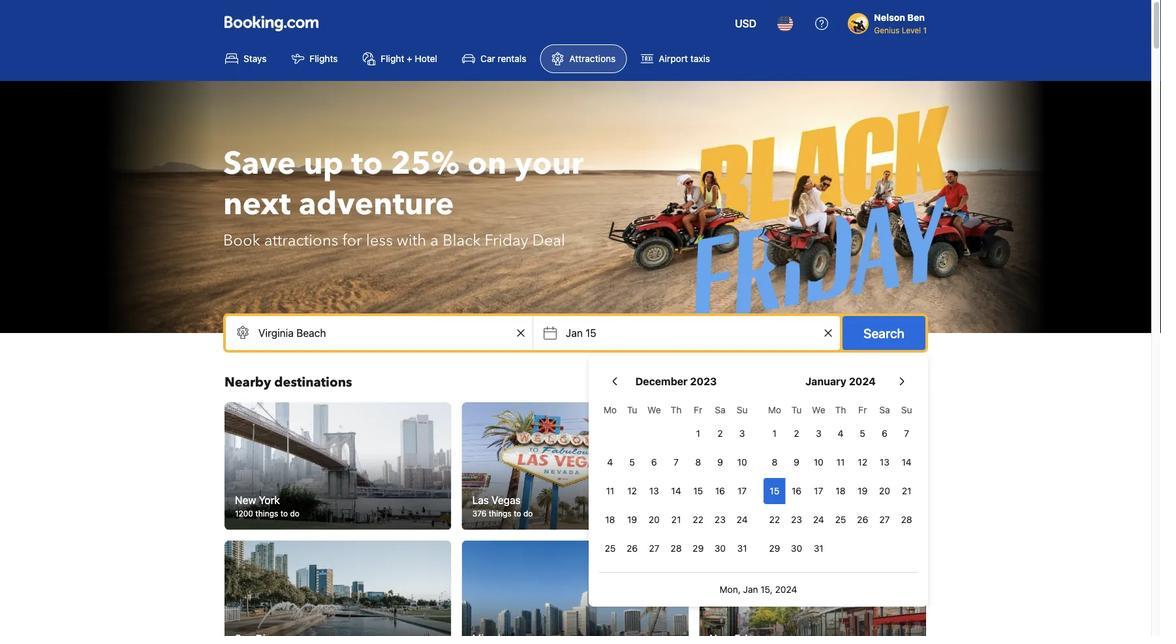 Task type: locate. For each thing, give the bounding box(es) containing it.
mo up the 4 option
[[604, 405, 617, 415]]

2 8 from the left
[[772, 457, 778, 468]]

0 horizontal spatial 23
[[715, 514, 726, 525]]

1 we from the left
[[648, 405, 661, 415]]

2 29 from the left
[[770, 543, 781, 554]]

29 inside checkbox
[[770, 543, 781, 554]]

airport taxis
[[659, 53, 711, 64]]

3 do from the left
[[759, 509, 769, 518]]

your
[[515, 142, 584, 185]]

key west image
[[700, 402, 927, 530]]

19 inside option
[[858, 486, 868, 496]]

2 10 from the left
[[814, 457, 824, 468]]

2023
[[691, 375, 717, 388]]

23
[[715, 514, 726, 525], [792, 514, 803, 525]]

6 inside checkbox
[[652, 457, 657, 468]]

key
[[710, 494, 728, 506]]

to right 1200
[[281, 509, 288, 518]]

2 31 from the left
[[814, 543, 824, 554]]

vegas
[[492, 494, 521, 506]]

0 vertical spatial 26
[[858, 514, 869, 525]]

15 inside checkbox
[[694, 486, 703, 496]]

7 right 6 january 2024 checkbox
[[905, 428, 910, 439]]

tu for december
[[627, 405, 638, 415]]

12 January 2024 checkbox
[[852, 449, 874, 475]]

do for west
[[759, 509, 769, 518]]

29 right "28 december 2023" option
[[693, 543, 704, 554]]

23 inside checkbox
[[792, 514, 803, 525]]

12 inside option
[[628, 486, 637, 496]]

2 do from the left
[[524, 509, 533, 518]]

1 22 from the left
[[693, 514, 704, 525]]

0 horizontal spatial 28
[[671, 543, 682, 554]]

0 vertical spatial 19
[[858, 486, 868, 496]]

things inside las vegas 376 things to do
[[489, 509, 512, 518]]

10 for the 10 december 2023 option
[[738, 457, 748, 468]]

10 right 9 december 2023 option
[[738, 457, 748, 468]]

tu
[[627, 405, 638, 415], [792, 405, 802, 415]]

0 horizontal spatial 6
[[652, 457, 657, 468]]

21 inside option
[[902, 486, 912, 496]]

2 fr from the left
[[859, 405, 867, 415]]

things inside key west 118 things to do
[[725, 509, 747, 518]]

search
[[864, 325, 905, 341]]

2 inside option
[[718, 428, 723, 439]]

to right up
[[352, 142, 383, 185]]

10 inside option
[[738, 457, 748, 468]]

1 vertical spatial 11
[[606, 486, 615, 496]]

2 horizontal spatial 15
[[770, 486, 780, 496]]

2 30 from the left
[[792, 543, 803, 554]]

fr
[[694, 405, 703, 415], [859, 405, 867, 415]]

20 right 19 option
[[880, 486, 891, 496]]

1 grid from the left
[[600, 397, 754, 562]]

28 right 27 december 2023 option
[[671, 543, 682, 554]]

12
[[858, 457, 868, 468], [628, 486, 637, 496]]

22 left 23 january 2024 checkbox
[[770, 514, 781, 525]]

30 December 2023 checkbox
[[710, 536, 732, 562]]

1 horizontal spatial 2024
[[850, 375, 876, 388]]

7
[[905, 428, 910, 439], [674, 457, 679, 468]]

1 30 from the left
[[715, 543, 726, 554]]

1 horizontal spatial 5
[[860, 428, 866, 439]]

30
[[715, 543, 726, 554], [792, 543, 803, 554]]

24 right 23 january 2024 checkbox
[[814, 514, 825, 525]]

30 for the 30 option
[[715, 543, 726, 554]]

2 su from the left
[[902, 405, 913, 415]]

6 for 6 checkbox
[[652, 457, 657, 468]]

su
[[737, 405, 748, 415], [902, 405, 913, 415]]

su up 7 january 2024 checkbox
[[902, 405, 913, 415]]

1 2 from the left
[[718, 428, 723, 439]]

23 down key
[[715, 514, 726, 525]]

10 right "9" 'checkbox'
[[814, 457, 824, 468]]

9 inside 'checkbox'
[[794, 457, 800, 468]]

10
[[738, 457, 748, 468], [814, 457, 824, 468]]

1 horizontal spatial sa
[[880, 405, 891, 415]]

new
[[235, 494, 256, 506]]

16 right 15 checkbox
[[716, 486, 726, 496]]

27 December 2023 checkbox
[[644, 536, 666, 562]]

nearby destinations
[[225, 374, 352, 392]]

2 December 2023 checkbox
[[710, 421, 732, 447]]

1 vertical spatial 7
[[674, 457, 679, 468]]

book
[[223, 230, 260, 251]]

22 inside checkbox
[[770, 514, 781, 525]]

2 things from the left
[[489, 509, 512, 518]]

1 horizontal spatial tu
[[792, 405, 802, 415]]

1 horizontal spatial 24
[[814, 514, 825, 525]]

1 horizontal spatial we
[[812, 405, 826, 415]]

0 vertical spatial 13
[[880, 457, 890, 468]]

7 inside 7 january 2024 checkbox
[[905, 428, 910, 439]]

17 inside 17 january 2024 checkbox
[[815, 486, 824, 496]]

1 horizontal spatial 11
[[837, 457, 845, 468]]

1 tu from the left
[[627, 405, 638, 415]]

13
[[880, 457, 890, 468], [650, 486, 659, 496]]

11
[[837, 457, 845, 468], [606, 486, 615, 496]]

with
[[397, 230, 427, 251]]

11 right the 10 checkbox
[[837, 457, 845, 468]]

0 horizontal spatial things
[[256, 509, 278, 518]]

0 horizontal spatial 29
[[693, 543, 704, 554]]

tu down the december
[[627, 405, 638, 415]]

things inside new york 1200 things to do
[[256, 509, 278, 518]]

2 16 from the left
[[792, 486, 802, 496]]

fr for 2023
[[694, 405, 703, 415]]

5 right the 4 option
[[630, 457, 635, 468]]

31 right the 30 option
[[738, 543, 748, 554]]

5 inside 'option'
[[860, 428, 866, 439]]

0 vertical spatial 12
[[858, 457, 868, 468]]

4 December 2023 checkbox
[[600, 449, 622, 475]]

1 16 from the left
[[716, 486, 726, 496]]

21
[[902, 486, 912, 496], [672, 514, 681, 525]]

24 inside checkbox
[[737, 514, 748, 525]]

18 inside option
[[836, 486, 846, 496]]

8 right '7' option in the bottom of the page
[[696, 457, 702, 468]]

1 vertical spatial jan
[[744, 584, 759, 595]]

14 inside '14' option
[[902, 457, 912, 468]]

14 for '14' option
[[902, 457, 912, 468]]

0 horizontal spatial 18
[[606, 514, 616, 525]]

2 mo from the left
[[769, 405, 782, 415]]

usd
[[735, 17, 757, 30]]

1 vertical spatial 14
[[672, 486, 682, 496]]

24 for 24 checkbox
[[737, 514, 748, 525]]

29 December 2023 checkbox
[[688, 536, 710, 562]]

1 left 2 january 2024 checkbox
[[773, 428, 777, 439]]

1 horizontal spatial 16
[[792, 486, 802, 496]]

do inside new york 1200 things to do
[[290, 509, 300, 518]]

22 January 2024 checkbox
[[764, 507, 786, 533]]

31 inside option
[[814, 543, 824, 554]]

2 sa from the left
[[880, 405, 891, 415]]

2 inside checkbox
[[794, 428, 800, 439]]

9
[[718, 457, 724, 468], [794, 457, 800, 468]]

14
[[902, 457, 912, 468], [672, 486, 682, 496]]

31 right 30 option
[[814, 543, 824, 554]]

0 vertical spatial 28
[[902, 514, 913, 525]]

do right 1200
[[290, 509, 300, 518]]

16 inside checkbox
[[792, 486, 802, 496]]

fr up 5 january 2024 'option'
[[859, 405, 867, 415]]

2 we from the left
[[812, 405, 826, 415]]

we down the december
[[648, 405, 661, 415]]

1 horizontal spatial th
[[836, 405, 847, 415]]

0 vertical spatial 11
[[837, 457, 845, 468]]

11 for 11 december 2023 checkbox
[[606, 486, 615, 496]]

31 inside checkbox
[[738, 543, 748, 554]]

9 right the 8 option at right bottom
[[718, 457, 724, 468]]

attractions link
[[540, 44, 627, 73]]

nearby
[[225, 374, 271, 392]]

1 for january 2024
[[773, 428, 777, 439]]

21 inside checkbox
[[672, 514, 681, 525]]

1 horizontal spatial 19
[[858, 486, 868, 496]]

ben
[[908, 12, 925, 23]]

1 things from the left
[[256, 509, 278, 518]]

25 left 26 "option"
[[605, 543, 616, 554]]

0 horizontal spatial 30
[[715, 543, 726, 554]]

25 right 24 checkbox
[[836, 514, 847, 525]]

26 right the 25 checkbox
[[858, 514, 869, 525]]

0 horizontal spatial 25
[[605, 543, 616, 554]]

24 down west
[[737, 514, 748, 525]]

2
[[718, 428, 723, 439], [794, 428, 800, 439]]

we
[[648, 405, 661, 415], [812, 405, 826, 415]]

22 inside checkbox
[[693, 514, 704, 525]]

2 9 from the left
[[794, 457, 800, 468]]

29 left 30 option
[[770, 543, 781, 554]]

16 right 15 january 2024 checkbox
[[792, 486, 802, 496]]

do for york
[[290, 509, 300, 518]]

miami image
[[462, 541, 689, 636]]

1 vertical spatial 21
[[672, 514, 681, 525]]

5 inside option
[[630, 457, 635, 468]]

26 right 25 december 2023 option
[[627, 543, 638, 554]]

26 inside "option"
[[627, 543, 638, 554]]

20 inside option
[[880, 486, 891, 496]]

1 9 from the left
[[718, 457, 724, 468]]

6
[[882, 428, 888, 439], [652, 457, 657, 468]]

do right 24 checkbox
[[759, 509, 769, 518]]

mo up 1 january 2024 option
[[769, 405, 782, 415]]

20 December 2023 checkbox
[[644, 507, 666, 533]]

0 horizontal spatial 8
[[696, 457, 702, 468]]

19 right the 18 checkbox
[[628, 514, 638, 525]]

18 right 17 january 2024 checkbox
[[836, 486, 846, 496]]

1 8 from the left
[[696, 457, 702, 468]]

next
[[223, 183, 291, 226]]

25 inside option
[[605, 543, 616, 554]]

6 for 6 january 2024 checkbox
[[882, 428, 888, 439]]

22 left 118
[[693, 514, 704, 525]]

do
[[290, 509, 300, 518], [524, 509, 533, 518], [759, 509, 769, 518]]

17 right 16 january 2024 checkbox
[[815, 486, 824, 496]]

25 for the 25 checkbox
[[836, 514, 847, 525]]

1 horizontal spatial 20
[[880, 486, 891, 496]]

1 inside checkbox
[[697, 428, 701, 439]]

2 tu from the left
[[792, 405, 802, 415]]

29 for 29 january 2024 checkbox
[[770, 543, 781, 554]]

17 inside 17 december 2023 checkbox
[[738, 486, 747, 496]]

car rentals link
[[451, 44, 538, 73]]

1 horizontal spatial su
[[902, 405, 913, 415]]

1 vertical spatial 20
[[649, 514, 660, 525]]

1 horizontal spatial 29
[[770, 543, 781, 554]]

28 inside checkbox
[[902, 514, 913, 525]]

1 vertical spatial 6
[[652, 457, 657, 468]]

fr for 2024
[[859, 405, 867, 415]]

6 right 5 january 2024 'option'
[[882, 428, 888, 439]]

2 2 from the left
[[794, 428, 800, 439]]

23 inside option
[[715, 514, 726, 525]]

7 inside '7' option
[[674, 457, 679, 468]]

0 horizontal spatial su
[[737, 405, 748, 415]]

8 for the 8 option at right bottom
[[696, 457, 702, 468]]

10 inside checkbox
[[814, 457, 824, 468]]

27 right 26 option at the bottom right of the page
[[880, 514, 891, 525]]

12 right 11 january 2024 checkbox
[[858, 457, 868, 468]]

12 right 11 december 2023 checkbox
[[628, 486, 637, 496]]

21 left '22' checkbox
[[672, 514, 681, 525]]

1 horizontal spatial 18
[[836, 486, 846, 496]]

to down west
[[750, 509, 757, 518]]

car rentals
[[481, 53, 527, 64]]

december
[[636, 375, 688, 388]]

5 left 6 january 2024 checkbox
[[860, 428, 866, 439]]

flight + hotel
[[381, 53, 438, 64]]

0 vertical spatial 7
[[905, 428, 910, 439]]

1 31 from the left
[[738, 543, 748, 554]]

to down the vegas
[[514, 509, 522, 518]]

20 right 19 checkbox
[[649, 514, 660, 525]]

th down 'december 2023'
[[671, 405, 682, 415]]

things down york at the left bottom of the page
[[256, 509, 278, 518]]

1 vertical spatial 2024
[[776, 584, 798, 595]]

2 17 from the left
[[815, 486, 824, 496]]

4 left 5 option
[[608, 457, 613, 468]]

flight + hotel link
[[352, 44, 449, 73]]

2 horizontal spatial 1
[[924, 25, 927, 35]]

24 inside checkbox
[[814, 514, 825, 525]]

21 right 20 option
[[902, 486, 912, 496]]

flights link
[[280, 44, 349, 73]]

19 for 19 option
[[858, 486, 868, 496]]

january 2024
[[806, 375, 876, 388]]

to inside key west 118 things to do
[[750, 509, 757, 518]]

12 for 12 checkbox
[[858, 457, 868, 468]]

5 December 2023 checkbox
[[622, 449, 644, 475]]

1 left 2 december 2023 option
[[697, 428, 701, 439]]

1 do from the left
[[290, 509, 300, 518]]

su up 3 checkbox at the bottom right of page
[[737, 405, 748, 415]]

to
[[352, 142, 383, 185], [281, 509, 288, 518], [514, 509, 522, 518], [750, 509, 757, 518]]

13 for the 13 checkbox
[[880, 457, 890, 468]]

tu up 2 january 2024 checkbox
[[792, 405, 802, 415]]

9 for 9 december 2023 option
[[718, 457, 724, 468]]

8 for 8 option
[[772, 457, 778, 468]]

0 horizontal spatial 5
[[630, 457, 635, 468]]

11 left 12 december 2023 option in the right of the page
[[606, 486, 615, 496]]

fr up 1 december 2023 checkbox
[[694, 405, 703, 415]]

1 horizontal spatial 7
[[905, 428, 910, 439]]

12 December 2023 checkbox
[[622, 478, 644, 504]]

23 left 24 checkbox
[[792, 514, 803, 525]]

we for december
[[648, 405, 661, 415]]

0 horizontal spatial sa
[[715, 405, 726, 415]]

2 24 from the left
[[814, 514, 825, 525]]

1 horizontal spatial mo
[[769, 405, 782, 415]]

28 for 28 january 2024 checkbox
[[902, 514, 913, 525]]

mo
[[604, 405, 617, 415], [769, 405, 782, 415]]

0 horizontal spatial fr
[[694, 405, 703, 415]]

3 January 2024 checkbox
[[808, 421, 830, 447]]

22 for '22' checkbox
[[693, 514, 704, 525]]

28
[[902, 514, 913, 525], [671, 543, 682, 554]]

0 horizontal spatial 12
[[628, 486, 637, 496]]

3 December 2023 checkbox
[[732, 421, 754, 447]]

1 vertical spatial 26
[[627, 543, 638, 554]]

13 right 12 checkbox
[[880, 457, 890, 468]]

on
[[468, 142, 507, 185]]

0 horizontal spatial 22
[[693, 514, 704, 525]]

2 th from the left
[[836, 405, 847, 415]]

0 horizontal spatial 2
[[718, 428, 723, 439]]

10 December 2023 checkbox
[[732, 449, 754, 475]]

376
[[473, 509, 487, 518]]

2 grid from the left
[[764, 397, 918, 562]]

1 horizontal spatial 4
[[838, 428, 844, 439]]

0 vertical spatial 20
[[880, 486, 891, 496]]

2 January 2024 checkbox
[[786, 421, 808, 447]]

0 horizontal spatial 2024
[[776, 584, 798, 595]]

grid
[[600, 397, 754, 562], [764, 397, 918, 562]]

3
[[740, 428, 746, 439], [816, 428, 822, 439]]

sa up 6 january 2024 checkbox
[[880, 405, 891, 415]]

14 right the 13 checkbox
[[902, 457, 912, 468]]

27
[[880, 514, 891, 525], [649, 543, 660, 554]]

18
[[836, 486, 846, 496], [606, 514, 616, 525]]

1 horizontal spatial 12
[[858, 457, 868, 468]]

16
[[716, 486, 726, 496], [792, 486, 802, 496]]

nelson ben genius level 1
[[875, 12, 927, 35]]

0 vertical spatial 5
[[860, 428, 866, 439]]

25%
[[391, 142, 460, 185]]

jan
[[566, 327, 583, 339], [744, 584, 759, 595]]

do inside las vegas 376 things to do
[[524, 509, 533, 518]]

28 inside option
[[671, 543, 682, 554]]

18 inside checkbox
[[606, 514, 616, 525]]

new york image
[[225, 402, 452, 530]]

17 January 2024 checkbox
[[808, 478, 830, 504]]

1 horizontal spatial 15
[[694, 486, 703, 496]]

4 inside option
[[838, 428, 844, 439]]

west
[[730, 494, 754, 506]]

18 December 2023 checkbox
[[600, 507, 622, 533]]

search button
[[843, 316, 926, 350]]

0 horizontal spatial 27
[[649, 543, 660, 554]]

1 23 from the left
[[715, 514, 726, 525]]

mon, jan 15, 2024
[[720, 584, 798, 595]]

car
[[481, 53, 496, 64]]

2 horizontal spatial things
[[725, 509, 747, 518]]

1 vertical spatial 12
[[628, 486, 637, 496]]

9 right 8 option
[[794, 457, 800, 468]]

1 vertical spatial 5
[[630, 457, 635, 468]]

1 th from the left
[[671, 405, 682, 415]]

12 for 12 december 2023 option in the right of the page
[[628, 486, 637, 496]]

19 right 18 option at the bottom right
[[858, 486, 868, 496]]

16 for 16 checkbox
[[716, 486, 726, 496]]

things for york
[[256, 509, 278, 518]]

5 for 5 january 2024 'option'
[[860, 428, 866, 439]]

4 for the 4 option
[[608, 457, 613, 468]]

30 right 29 january 2024 checkbox
[[792, 543, 803, 554]]

1 vertical spatial 18
[[606, 514, 616, 525]]

your account menu nelson ben genius level 1 element
[[849, 6, 933, 36]]

22
[[693, 514, 704, 525], [770, 514, 781, 525]]

14 right '13' checkbox
[[672, 486, 682, 496]]

things down west
[[725, 509, 747, 518]]

1 sa from the left
[[715, 405, 726, 415]]

0 vertical spatial 4
[[838, 428, 844, 439]]

5
[[860, 428, 866, 439], [630, 457, 635, 468]]

1 January 2024 checkbox
[[764, 421, 786, 447]]

6 January 2024 checkbox
[[874, 421, 896, 447]]

4 inside option
[[608, 457, 613, 468]]

0 horizontal spatial we
[[648, 405, 661, 415]]

1 horizontal spatial 13
[[880, 457, 890, 468]]

20 for 20 option
[[880, 486, 891, 496]]

3 for january 2024
[[816, 428, 822, 439]]

17 right 16 checkbox
[[738, 486, 747, 496]]

sa up 2 december 2023 option
[[715, 405, 726, 415]]

7 right 6 checkbox
[[674, 457, 679, 468]]

0 vertical spatial 27
[[880, 514, 891, 525]]

30 right 29 december 2023 option
[[715, 543, 726, 554]]

15
[[586, 327, 597, 339], [694, 486, 703, 496], [770, 486, 780, 496]]

3 right 2 december 2023 option
[[740, 428, 746, 439]]

1 horizontal spatial 17
[[815, 486, 824, 496]]

0 vertical spatial 6
[[882, 428, 888, 439]]

2 23 from the left
[[792, 514, 803, 525]]

0 horizontal spatial 26
[[627, 543, 638, 554]]

1 horizontal spatial grid
[[764, 397, 918, 562]]

20 inside option
[[649, 514, 660, 525]]

21 for 21 checkbox
[[672, 514, 681, 525]]

1 10 from the left
[[738, 457, 748, 468]]

new york 1200 things to do
[[235, 494, 300, 518]]

1 mo from the left
[[604, 405, 617, 415]]

26 for 26 option at the bottom right of the page
[[858, 514, 869, 525]]

0 horizontal spatial 21
[[672, 514, 681, 525]]

15 for 15 january 2024 checkbox
[[770, 486, 780, 496]]

1 horizontal spatial fr
[[859, 405, 867, 415]]

2024
[[850, 375, 876, 388], [776, 584, 798, 595]]

6 right 5 option
[[652, 457, 657, 468]]

14 inside 14 december 2023 checkbox
[[672, 486, 682, 496]]

1 vertical spatial 27
[[649, 543, 660, 554]]

26
[[858, 514, 869, 525], [627, 543, 638, 554]]

14 January 2024 checkbox
[[896, 449, 918, 475]]

1 horizontal spatial 21
[[902, 486, 912, 496]]

sa for 2023
[[715, 405, 726, 415]]

1 vertical spatial 25
[[605, 543, 616, 554]]

1 horizontal spatial 23
[[792, 514, 803, 525]]

0 horizontal spatial 10
[[738, 457, 748, 468]]

to inside new york 1200 things to do
[[281, 509, 288, 518]]

th up 4 option at the bottom right of the page
[[836, 405, 847, 415]]

0 horizontal spatial grid
[[600, 397, 754, 562]]

9 inside option
[[718, 457, 724, 468]]

19 inside checkbox
[[628, 514, 638, 525]]

tu for january
[[792, 405, 802, 415]]

16 inside checkbox
[[716, 486, 726, 496]]

20
[[880, 486, 891, 496], [649, 514, 660, 525]]

0 horizontal spatial 7
[[674, 457, 679, 468]]

things
[[256, 509, 278, 518], [489, 509, 512, 518], [725, 509, 747, 518]]

1 29 from the left
[[693, 543, 704, 554]]

13 left 14 december 2023 checkbox
[[650, 486, 659, 496]]

1 horizontal spatial 9
[[794, 457, 800, 468]]

do inside key west 118 things to do
[[759, 509, 769, 518]]

1 24 from the left
[[737, 514, 748, 525]]

1 vertical spatial 4
[[608, 457, 613, 468]]

1 17 from the left
[[738, 486, 747, 496]]

0 horizontal spatial tu
[[627, 405, 638, 415]]

26 December 2023 checkbox
[[622, 536, 644, 562]]

17
[[738, 486, 747, 496], [815, 486, 824, 496]]

3 things from the left
[[725, 509, 747, 518]]

las vegas 376 things to do
[[473, 494, 533, 518]]

31
[[738, 543, 748, 554], [814, 543, 824, 554]]

25 inside checkbox
[[836, 514, 847, 525]]

31 for 31 option
[[814, 543, 824, 554]]

26 for 26 "option"
[[627, 543, 638, 554]]

4 January 2024 checkbox
[[830, 421, 852, 447]]

0 horizontal spatial 20
[[649, 514, 660, 525]]

less
[[366, 230, 393, 251]]

0 vertical spatial 14
[[902, 457, 912, 468]]

things down the vegas
[[489, 509, 512, 518]]

0 horizontal spatial 16
[[716, 486, 726, 496]]

18 left 19 checkbox
[[606, 514, 616, 525]]

4
[[838, 428, 844, 439], [608, 457, 613, 468]]

2 3 from the left
[[816, 428, 822, 439]]

0 horizontal spatial jan
[[566, 327, 583, 339]]

0 horizontal spatial 24
[[737, 514, 748, 525]]

1 fr from the left
[[694, 405, 703, 415]]

19
[[858, 486, 868, 496], [628, 514, 638, 525]]

27 inside option
[[649, 543, 660, 554]]

do right 376
[[524, 509, 533, 518]]

1 inside option
[[773, 428, 777, 439]]

2 left 3 checkbox
[[794, 428, 800, 439]]

0 horizontal spatial 31
[[738, 543, 748, 554]]

29 for 29 december 2023 option
[[693, 543, 704, 554]]

28 right 27 january 2024 checkbox
[[902, 514, 913, 525]]

0 vertical spatial 21
[[902, 486, 912, 496]]

15 for 15 checkbox
[[694, 486, 703, 496]]

0 horizontal spatial 15
[[586, 327, 597, 339]]

san diego image
[[225, 541, 452, 636]]

2 22 from the left
[[770, 514, 781, 525]]

1 horizontal spatial 6
[[882, 428, 888, 439]]

1 vertical spatial 13
[[650, 486, 659, 496]]

12 inside checkbox
[[858, 457, 868, 468]]

10 for the 10 checkbox
[[814, 457, 824, 468]]

0 vertical spatial 18
[[836, 486, 846, 496]]

27 inside checkbox
[[880, 514, 891, 525]]

0 horizontal spatial 11
[[606, 486, 615, 496]]

2 right 1 december 2023 checkbox
[[718, 428, 723, 439]]

1 horizontal spatial 14
[[902, 457, 912, 468]]

2 horizontal spatial do
[[759, 509, 769, 518]]

0 horizontal spatial 3
[[740, 428, 746, 439]]

18 for 18 option at the bottom right
[[836, 486, 846, 496]]

to for key west
[[750, 509, 757, 518]]

2 for january 2024
[[794, 428, 800, 439]]

we up 3 checkbox
[[812, 405, 826, 415]]

26 inside option
[[858, 514, 869, 525]]

6 inside checkbox
[[882, 428, 888, 439]]

to inside las vegas 376 things to do
[[514, 509, 522, 518]]

2024 right "january"
[[850, 375, 876, 388]]

27 right 26 "option"
[[649, 543, 660, 554]]

4 right 3 checkbox
[[838, 428, 844, 439]]

20 for 20 december 2023 option
[[649, 514, 660, 525]]

1 3 from the left
[[740, 428, 746, 439]]

0 horizontal spatial do
[[290, 509, 300, 518]]

27 for 27 december 2023 option
[[649, 543, 660, 554]]

to inside save up to 25% on your next adventure book attractions for less with a black friday deal
[[352, 142, 383, 185]]

2024 right 15, at right bottom
[[776, 584, 798, 595]]

29 inside option
[[693, 543, 704, 554]]

8 January 2024 checkbox
[[764, 449, 786, 475]]

8 December 2023 checkbox
[[688, 449, 710, 475]]

1 su from the left
[[737, 405, 748, 415]]

1 horizontal spatial things
[[489, 509, 512, 518]]

th
[[671, 405, 682, 415], [836, 405, 847, 415]]

24 January 2024 checkbox
[[808, 507, 830, 533]]

22 December 2023 checkbox
[[688, 507, 710, 533]]

0 horizontal spatial 17
[[738, 486, 747, 496]]

3 right 2 january 2024 checkbox
[[816, 428, 822, 439]]

8 left "9" 'checkbox'
[[772, 457, 778, 468]]

1 right level
[[924, 25, 927, 35]]

15 inside checkbox
[[770, 486, 780, 496]]



Task type: describe. For each thing, give the bounding box(es) containing it.
th for december
[[671, 405, 682, 415]]

1 inside "nelson ben genius level 1"
[[924, 25, 927, 35]]

28 January 2024 checkbox
[[896, 507, 918, 533]]

th for january
[[836, 405, 847, 415]]

hotel
[[415, 53, 438, 64]]

airport
[[659, 53, 688, 64]]

to for new york
[[281, 509, 288, 518]]

usd button
[[728, 8, 765, 39]]

15,
[[761, 584, 773, 595]]

23 for 23 option
[[715, 514, 726, 525]]

15 December 2023 checkbox
[[688, 478, 710, 504]]

17 for 17 january 2024 checkbox
[[815, 486, 824, 496]]

mo for december
[[604, 405, 617, 415]]

destinations
[[275, 374, 352, 392]]

6 December 2023 checkbox
[[644, 449, 666, 475]]

16 for 16 january 2024 checkbox
[[792, 486, 802, 496]]

21 January 2024 checkbox
[[896, 478, 918, 504]]

15 January 2024 checkbox
[[764, 478, 786, 504]]

for
[[342, 230, 362, 251]]

7 January 2024 checkbox
[[896, 421, 918, 447]]

friday
[[485, 230, 529, 251]]

mo for january
[[769, 405, 782, 415]]

things for vegas
[[489, 509, 512, 518]]

flight
[[381, 53, 405, 64]]

24 for 24 checkbox
[[814, 514, 825, 525]]

do for vegas
[[524, 509, 533, 518]]

24 December 2023 checkbox
[[732, 507, 754, 533]]

19 December 2023 checkbox
[[622, 507, 644, 533]]

stays link
[[214, 44, 278, 73]]

december 2023
[[636, 375, 717, 388]]

31 December 2023 checkbox
[[732, 536, 754, 562]]

3 for december 2023
[[740, 428, 746, 439]]

29 January 2024 checkbox
[[764, 536, 786, 562]]

19 January 2024 checkbox
[[852, 478, 874, 504]]

0 vertical spatial jan
[[566, 327, 583, 339]]

booking.com image
[[225, 16, 319, 31]]

31 January 2024 checkbox
[[808, 536, 830, 562]]

jan 15
[[566, 327, 597, 339]]

25 for 25 december 2023 option
[[605, 543, 616, 554]]

flights
[[310, 53, 338, 64]]

11 January 2024 checkbox
[[830, 449, 852, 475]]

30 for 30 option
[[792, 543, 803, 554]]

13 December 2023 checkbox
[[644, 478, 666, 504]]

york
[[259, 494, 280, 506]]

january
[[806, 375, 847, 388]]

airport taxis link
[[630, 44, 722, 73]]

las vegas image
[[462, 402, 689, 530]]

1 December 2023 checkbox
[[688, 421, 710, 447]]

9 December 2023 checkbox
[[710, 449, 732, 475]]

rentals
[[498, 53, 527, 64]]

25 January 2024 checkbox
[[830, 507, 852, 533]]

stays
[[244, 53, 267, 64]]

17 December 2023 checkbox
[[732, 478, 754, 504]]

13 January 2024 checkbox
[[874, 449, 896, 475]]

to for las vegas
[[514, 509, 522, 518]]

7 for '7' option in the bottom of the page
[[674, 457, 679, 468]]

18 January 2024 checkbox
[[830, 478, 852, 504]]

taxis
[[691, 53, 711, 64]]

1 for december 2023
[[697, 428, 701, 439]]

25 December 2023 checkbox
[[600, 536, 622, 562]]

21 for 21 option
[[902, 486, 912, 496]]

Where are you going? search field
[[226, 316, 533, 350]]

13 for '13' checkbox
[[650, 486, 659, 496]]

26 January 2024 checkbox
[[852, 507, 874, 533]]

key west 118 things to do
[[710, 494, 769, 518]]

7 for 7 january 2024 checkbox
[[905, 428, 910, 439]]

mon,
[[720, 584, 741, 595]]

black
[[443, 230, 481, 251]]

su for 2023
[[737, 405, 748, 415]]

1200
[[235, 509, 253, 518]]

things for west
[[725, 509, 747, 518]]

nelson
[[875, 12, 906, 23]]

we for january
[[812, 405, 826, 415]]

22 for 22 january 2024 checkbox
[[770, 514, 781, 525]]

30 January 2024 checkbox
[[786, 536, 808, 562]]

0 vertical spatial 2024
[[850, 375, 876, 388]]

5 January 2024 checkbox
[[852, 421, 874, 447]]

deal
[[533, 230, 566, 251]]

save up to 25% on your next adventure book attractions for less with a black friday deal
[[223, 142, 584, 251]]

23 January 2024 checkbox
[[786, 507, 808, 533]]

9 January 2024 checkbox
[[786, 449, 808, 475]]

11 December 2023 checkbox
[[600, 478, 622, 504]]

118
[[710, 509, 722, 518]]

genius
[[875, 25, 900, 35]]

a
[[431, 230, 439, 251]]

grid for december
[[600, 397, 754, 562]]

adventure
[[299, 183, 454, 226]]

4 for 4 option at the bottom right of the page
[[838, 428, 844, 439]]

new orleans image
[[700, 541, 927, 636]]

14 December 2023 checkbox
[[666, 478, 688, 504]]

21 December 2023 checkbox
[[666, 507, 688, 533]]

attractions
[[570, 53, 616, 64]]

20 January 2024 checkbox
[[874, 478, 896, 504]]

14 for 14 december 2023 checkbox
[[672, 486, 682, 496]]

10 January 2024 checkbox
[[808, 449, 830, 475]]

16 December 2023 checkbox
[[710, 478, 732, 504]]

19 for 19 checkbox
[[628, 514, 638, 525]]

las
[[473, 494, 489, 506]]

17 for 17 december 2023 checkbox
[[738, 486, 747, 496]]

5 for 5 option
[[630, 457, 635, 468]]

27 for 27 january 2024 checkbox
[[880, 514, 891, 525]]

15 cell
[[764, 475, 786, 504]]

23 December 2023 checkbox
[[710, 507, 732, 533]]

18 for the 18 checkbox
[[606, 514, 616, 525]]

save
[[223, 142, 296, 185]]

28 December 2023 checkbox
[[666, 536, 688, 562]]

grid for january
[[764, 397, 918, 562]]

23 for 23 january 2024 checkbox
[[792, 514, 803, 525]]

up
[[304, 142, 344, 185]]

2 for december 2023
[[718, 428, 723, 439]]

sa for 2024
[[880, 405, 891, 415]]

level
[[902, 25, 922, 35]]

31 for 31 checkbox
[[738, 543, 748, 554]]

attractions
[[264, 230, 339, 251]]

11 for 11 january 2024 checkbox
[[837, 457, 845, 468]]

28 for "28 december 2023" option
[[671, 543, 682, 554]]

+
[[407, 53, 413, 64]]

16 January 2024 checkbox
[[786, 478, 808, 504]]

9 for "9" 'checkbox'
[[794, 457, 800, 468]]

su for 2024
[[902, 405, 913, 415]]

7 December 2023 checkbox
[[666, 449, 688, 475]]

27 January 2024 checkbox
[[874, 507, 896, 533]]



Task type: vqa. For each thing, say whether or not it's contained in the screenshot.
29 to the left
yes



